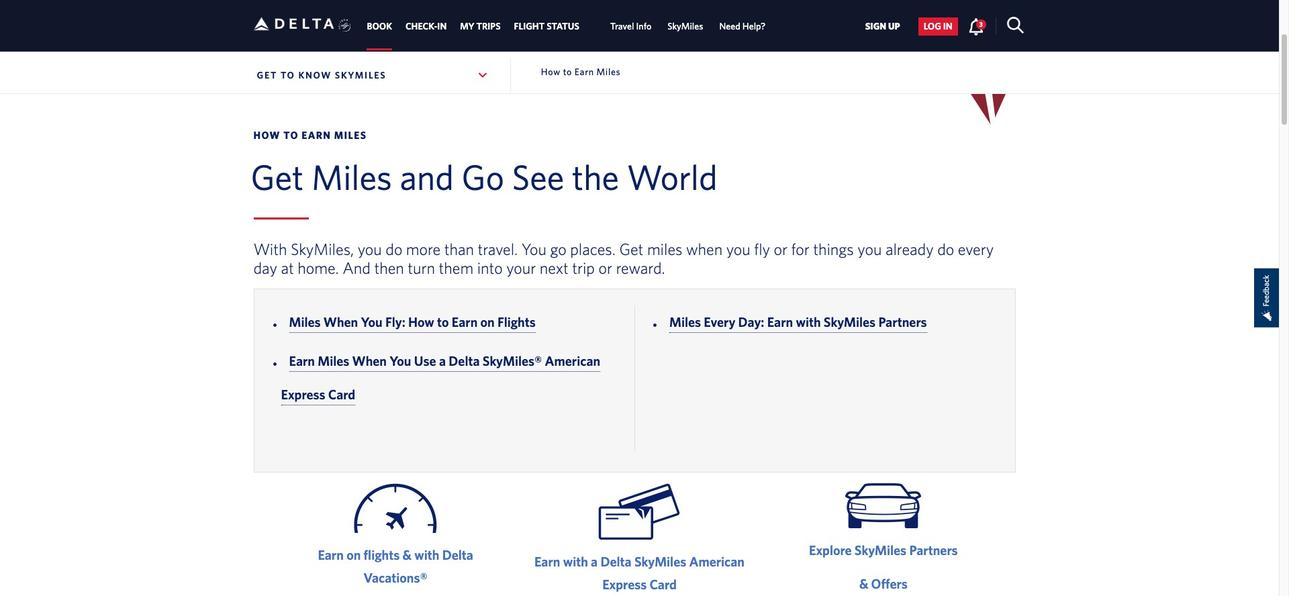 Task type: describe. For each thing, give the bounding box(es) containing it.
places.
[[570, 240, 616, 259]]

world
[[627, 157, 718, 197]]

on inside "link"
[[481, 315, 495, 330]]

see
[[512, 157, 564, 197]]

travel info link
[[611, 14, 652, 38]]

earm with a delta skymiles credit card image
[[599, 484, 681, 540]]

earn on flights & with delta vacations® link
[[318, 548, 474, 586]]

vacations®
[[364, 571, 428, 586]]

2 do from the left
[[938, 240, 955, 259]]

already
[[886, 240, 934, 259]]

day
[[254, 259, 277, 278]]

check-in
[[406, 21, 447, 32]]

know
[[299, 70, 332, 81]]

home.
[[298, 259, 339, 278]]

partners inside miles every day: earn with skymiles partners link
[[879, 315, 927, 330]]

at
[[281, 259, 294, 278]]

get to know skymiles
[[257, 70, 387, 81]]

& inside earn on flights & with delta vacations®
[[403, 548, 412, 563]]

miles inside earn miles when you use a delta skymiles® american express card
[[318, 354, 350, 369]]

get miles and go see the world
[[251, 157, 718, 197]]

get inside with skymiles, you do more than travel. you go places. get miles when you fly or for things you already do every day at home. and then turn them into your next trip or reward.
[[620, 240, 644, 259]]

with for &
[[415, 548, 440, 563]]

& offers
[[860, 577, 908, 592]]

card inside earn with a delta skymiles american express card
[[650, 577, 677, 593]]

delta inside earn with a delta skymiles american express card
[[601, 554, 632, 570]]

next
[[540, 259, 569, 278]]

flights
[[498, 315, 536, 330]]

earn miles when you use a delta skymiles® american express card
[[281, 354, 601, 403]]

them
[[439, 259, 474, 278]]

with
[[254, 240, 287, 259]]

2 you from the left
[[727, 240, 751, 259]]

then
[[374, 259, 404, 278]]

with inside earn with a delta skymiles american express card
[[563, 554, 588, 570]]

go
[[551, 240, 567, 259]]

when inside "link"
[[324, 315, 358, 330]]

miles
[[647, 240, 683, 259]]

skymiles inside miles every day: earn with skymiles partners link
[[824, 315, 876, 330]]

1 horizontal spatial &
[[860, 577, 869, 592]]

delta inside earn miles when you use a delta skymiles® american express card
[[449, 354, 480, 369]]

to inside "link"
[[437, 315, 449, 330]]

explore skymiles partners link
[[809, 543, 958, 558]]

things
[[814, 240, 854, 259]]

need help? link
[[720, 14, 766, 38]]

skymiles,
[[291, 240, 354, 259]]

sign up
[[866, 21, 901, 32]]

when inside earn miles when you use a delta skymiles® american express card
[[352, 354, 387, 369]]

day:
[[739, 315, 765, 330]]

delta air lines image
[[254, 3, 334, 45]]

and
[[400, 157, 454, 197]]

log
[[924, 21, 942, 32]]

in
[[438, 21, 447, 32]]

earn on flights and travel image
[[354, 484, 437, 534]]

1 vertical spatial how
[[254, 130, 281, 141]]

more
[[406, 240, 441, 259]]

earn miles when you use a delta skymiles® american express card link
[[281, 354, 601, 406]]

to down status
[[563, 67, 572, 77]]

reward.
[[616, 259, 665, 278]]

skymiles link
[[668, 14, 704, 38]]

log in button
[[919, 17, 958, 36]]

on inside earn on flights & with delta vacations®
[[347, 548, 361, 563]]

skymiles inside earn with a delta skymiles american express card
[[635, 554, 687, 570]]

travel
[[611, 21, 634, 32]]

my trips
[[460, 21, 501, 32]]

with skymiles, you do more than travel. you go places. get miles when you fly or for things you already do every day at home. and then turn them into your next trip or reward.
[[254, 240, 994, 278]]

3
[[980, 20, 983, 28]]

skyteam image
[[338, 5, 351, 46]]

turn
[[408, 259, 435, 278]]

go
[[462, 157, 504, 197]]

american inside earn with a delta skymiles american express card
[[690, 554, 745, 570]]

travel.
[[478, 240, 518, 259]]

how to earn miles inside get miles and go see the world main content
[[254, 130, 367, 141]]

you inside miles when you fly: how to earn on flights "link"
[[361, 315, 383, 330]]

express inside earn miles when you use a delta skymiles® american express card
[[281, 387, 326, 403]]

book
[[367, 21, 392, 32]]

flights
[[364, 548, 400, 563]]



Task type: vqa. For each thing, say whether or not it's contained in the screenshot.
the top 'CEN'
no



Task type: locate. For each thing, give the bounding box(es) containing it.
explore
[[809, 543, 852, 558]]

or right the fly
[[774, 240, 788, 259]]

earn with a delta skymiles american express card link
[[535, 554, 745, 593]]

my
[[460, 21, 475, 32]]

0 vertical spatial on
[[481, 315, 495, 330]]

you left the fly
[[727, 240, 751, 259]]

when down fly:
[[352, 354, 387, 369]]

flight status
[[514, 21, 580, 32]]

tab list
[[360, 0, 774, 51]]

fly:
[[386, 315, 406, 330]]

2 vertical spatial get
[[620, 240, 644, 259]]

1 vertical spatial when
[[352, 354, 387, 369]]

0 horizontal spatial you
[[361, 315, 383, 330]]

you right skymiles,
[[358, 240, 382, 259]]

than
[[444, 240, 474, 259]]

trips
[[477, 21, 501, 32]]

you left the use
[[390, 354, 411, 369]]

you inside with skymiles, you do more than travel. you go places. get miles when you fly or for things you already do every day at home. and then turn them into your next trip or reward.
[[522, 240, 547, 259]]

how to earn miles down status
[[541, 67, 621, 77]]

do left every
[[938, 240, 955, 259]]

0 vertical spatial american
[[545, 354, 601, 369]]

how inside "link"
[[408, 315, 434, 330]]

flight status link
[[514, 14, 580, 38]]

offers
[[872, 577, 908, 592]]

american inside earn miles when you use a delta skymiles® american express card
[[545, 354, 601, 369]]

the
[[572, 157, 619, 197]]

fly
[[755, 240, 771, 259]]

0 vertical spatial how
[[541, 67, 561, 77]]

1 vertical spatial on
[[347, 548, 361, 563]]

express inside earn with a delta skymiles american express card
[[603, 577, 647, 593]]

get miles and go see the world main content
[[0, 129, 1280, 596]]

1 horizontal spatial a
[[591, 554, 598, 570]]

1 horizontal spatial do
[[938, 240, 955, 259]]

1 horizontal spatial with
[[563, 554, 588, 570]]

0 horizontal spatial express
[[281, 387, 326, 403]]

1 horizontal spatial on
[[481, 315, 495, 330]]

1 vertical spatial &
[[860, 577, 869, 592]]

up
[[889, 21, 901, 32]]

when
[[687, 240, 723, 259]]

you left fly:
[[361, 315, 383, 330]]

2 horizontal spatial with
[[796, 315, 821, 330]]

earn inside earn with a delta skymiles american express card
[[535, 554, 561, 570]]

earn on flights & with delta vacations®
[[318, 548, 474, 586]]

0 vertical spatial when
[[324, 315, 358, 330]]

miles when you fly: how to earn on flights link
[[289, 315, 536, 333]]

2 vertical spatial you
[[390, 354, 411, 369]]

info
[[636, 21, 652, 32]]

to down know
[[284, 130, 299, 141]]

0 horizontal spatial &
[[403, 548, 412, 563]]

when left fly:
[[324, 315, 358, 330]]

in
[[944, 21, 953, 32]]

earn inside earn on flights & with delta vacations®
[[318, 548, 344, 563]]

1 horizontal spatial you
[[727, 240, 751, 259]]

0 vertical spatial get
[[257, 70, 278, 81]]

how
[[541, 67, 561, 77], [254, 130, 281, 141], [408, 315, 434, 330]]

your
[[507, 259, 536, 278]]

1 vertical spatial how to earn miles
[[254, 130, 367, 141]]

3 link
[[968, 17, 987, 35]]

& offers link
[[860, 577, 908, 592]]

skymiles inside "get to know skymiles" dropdown button
[[335, 70, 387, 81]]

0 horizontal spatial how
[[254, 130, 281, 141]]

0 horizontal spatial do
[[386, 240, 403, 259]]

when
[[324, 315, 358, 330], [352, 354, 387, 369]]

1 you from the left
[[358, 240, 382, 259]]

1 vertical spatial get
[[251, 157, 304, 197]]

you right the things
[[858, 240, 882, 259]]

1 horizontal spatial card
[[650, 577, 677, 593]]

into
[[477, 259, 503, 278]]

trip
[[572, 259, 595, 278]]

to left know
[[281, 70, 295, 81]]

with inside earn on flights & with delta vacations®
[[415, 548, 440, 563]]

travel info
[[611, 21, 652, 32]]

delta inside earn on flights & with delta vacations®
[[442, 548, 474, 563]]

0 horizontal spatial a
[[439, 354, 446, 369]]

earn inside earn miles when you use a delta skymiles® american express card
[[289, 354, 315, 369]]

need help?
[[720, 21, 766, 32]]

get for get to know skymiles
[[257, 70, 278, 81]]

check-
[[406, 21, 438, 32]]

on
[[481, 315, 495, 330], [347, 548, 361, 563]]

book link
[[367, 14, 392, 38]]

you
[[358, 240, 382, 259], [727, 240, 751, 259], [858, 240, 882, 259]]

express
[[281, 387, 326, 403], [603, 577, 647, 593]]

log in
[[924, 21, 953, 32]]

0 vertical spatial card
[[328, 387, 355, 403]]

1 horizontal spatial or
[[774, 240, 788, 259]]

miles inside "link"
[[289, 315, 321, 330]]

1 vertical spatial a
[[591, 554, 598, 570]]

status
[[547, 21, 580, 32]]

1 horizontal spatial how to earn miles
[[541, 67, 621, 77]]

miles every day: earn with skymiles partners link
[[670, 315, 927, 333]]

miles when you fly: how to earn on flights
[[289, 315, 536, 330]]

1 vertical spatial express
[[603, 577, 647, 593]]

0 horizontal spatial american
[[545, 354, 601, 369]]

skymiles®
[[483, 354, 542, 369]]

& left offers
[[860, 577, 869, 592]]

tab list containing book
[[360, 0, 774, 51]]

card
[[328, 387, 355, 403], [650, 577, 677, 593]]

explore skymiles partners and offers image
[[846, 484, 922, 529]]

0 vertical spatial partners
[[879, 315, 927, 330]]

my trips link
[[460, 14, 501, 38]]

1 horizontal spatial you
[[390, 354, 411, 369]]

need
[[720, 21, 741, 32]]

or right trip
[[599, 259, 613, 278]]

1 horizontal spatial american
[[690, 554, 745, 570]]

0 horizontal spatial on
[[347, 548, 361, 563]]

& right flights
[[403, 548, 412, 563]]

a
[[439, 354, 446, 369], [591, 554, 598, 570]]

american
[[545, 354, 601, 369], [690, 554, 745, 570]]

1 do from the left
[[386, 240, 403, 259]]

earn with a delta skymiles american express card
[[535, 554, 745, 593]]

1 vertical spatial american
[[690, 554, 745, 570]]

to
[[563, 67, 572, 77], [281, 70, 295, 81], [284, 130, 299, 141], [437, 315, 449, 330]]

you left go
[[522, 240, 547, 259]]

a inside earn miles when you use a delta skymiles® american express card
[[439, 354, 446, 369]]

0 vertical spatial a
[[439, 354, 446, 369]]

you inside earn miles when you use a delta skymiles® american express card
[[390, 354, 411, 369]]

0 vertical spatial how to earn miles
[[541, 67, 621, 77]]

1 horizontal spatial express
[[603, 577, 647, 593]]

sign up link
[[860, 17, 906, 36]]

help?
[[743, 21, 766, 32]]

and
[[343, 259, 371, 278]]

get for get miles and go see the world
[[251, 157, 304, 197]]

0 horizontal spatial you
[[358, 240, 382, 259]]

0 horizontal spatial how to earn miles
[[254, 130, 367, 141]]

earn inside "link"
[[452, 315, 478, 330]]

a inside earn with a delta skymiles american express card
[[591, 554, 598, 570]]

explore skymiles partners
[[809, 543, 958, 558]]

card inside earn miles when you use a delta skymiles® american express card
[[328, 387, 355, 403]]

to right fly:
[[437, 315, 449, 330]]

sign
[[866, 21, 887, 32]]

delta
[[449, 354, 480, 369], [442, 548, 474, 563], [601, 554, 632, 570]]

get
[[257, 70, 278, 81], [251, 157, 304, 197], [620, 240, 644, 259]]

do
[[386, 240, 403, 259], [938, 240, 955, 259]]

with for earn
[[796, 315, 821, 330]]

earn
[[575, 67, 594, 77], [302, 130, 331, 141], [452, 315, 478, 330], [768, 315, 793, 330], [289, 354, 315, 369], [318, 548, 344, 563], [535, 554, 561, 570]]

0 horizontal spatial with
[[415, 548, 440, 563]]

miles
[[597, 67, 621, 77], [334, 130, 367, 141], [312, 157, 392, 197], [289, 315, 321, 330], [670, 315, 701, 330], [318, 354, 350, 369]]

1 vertical spatial card
[[650, 577, 677, 593]]

miles every day: earn with skymiles partners
[[670, 315, 927, 330]]

1 vertical spatial you
[[361, 315, 383, 330]]

with
[[796, 315, 821, 330], [415, 548, 440, 563], [563, 554, 588, 570]]

get to know skymiles button
[[254, 58, 492, 92]]

1 vertical spatial partners
[[910, 543, 958, 558]]

check-in link
[[406, 14, 447, 38]]

2 vertical spatial how
[[408, 315, 434, 330]]

3 you from the left
[[858, 240, 882, 259]]

do left more
[[386, 240, 403, 259]]

to inside dropdown button
[[281, 70, 295, 81]]

2 horizontal spatial you
[[858, 240, 882, 259]]

2 horizontal spatial how
[[541, 67, 561, 77]]

use
[[414, 354, 436, 369]]

for
[[792, 240, 810, 259]]

0 vertical spatial &
[[403, 548, 412, 563]]

2 horizontal spatial you
[[522, 240, 547, 259]]

how to earn miles down know
[[254, 130, 367, 141]]

skymiles
[[668, 21, 704, 32], [335, 70, 387, 81], [824, 315, 876, 330], [855, 543, 907, 558], [635, 554, 687, 570]]

0 vertical spatial express
[[281, 387, 326, 403]]

0 horizontal spatial card
[[328, 387, 355, 403]]

0 horizontal spatial or
[[599, 259, 613, 278]]

0 vertical spatial you
[[522, 240, 547, 259]]

1 horizontal spatial how
[[408, 315, 434, 330]]

flight
[[514, 21, 545, 32]]

every
[[704, 315, 736, 330]]

get inside dropdown button
[[257, 70, 278, 81]]

every
[[958, 240, 994, 259]]



